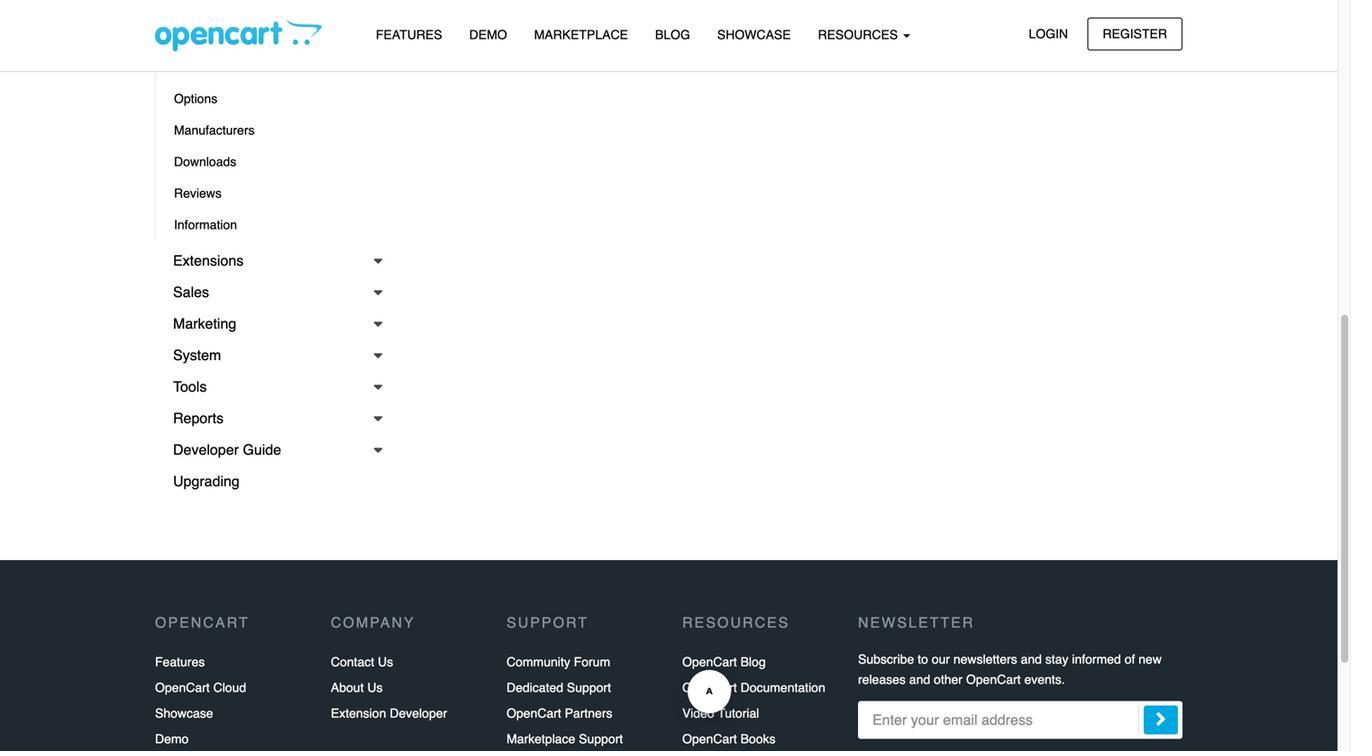 Task type: locate. For each thing, give the bounding box(es) containing it.
0 horizontal spatial features link
[[155, 650, 205, 676]]

releases
[[858, 673, 906, 688]]

showcase down "opencart cloud" link
[[155, 707, 213, 721]]

extension developer
[[331, 707, 447, 721]]

resources
[[818, 28, 902, 42], [683, 615, 790, 632]]

0 horizontal spatial developer
[[173, 442, 239, 458]]

opencart blog
[[683, 656, 766, 670]]

1 horizontal spatial features link
[[362, 19, 456, 51]]

opencart - open source shopping cart solution image
[[155, 19, 322, 51]]

cloud
[[213, 681, 246, 696]]

opencart
[[155, 615, 249, 632], [683, 656, 737, 670], [966, 673, 1021, 688], [155, 681, 210, 696], [683, 681, 737, 696], [507, 707, 561, 721], [683, 732, 737, 747]]

support inside 'link'
[[579, 732, 623, 747]]

upgrading link
[[155, 466, 392, 498]]

1 horizontal spatial showcase link
[[704, 19, 805, 51]]

angle right image
[[1156, 709, 1167, 731]]

showcase link
[[704, 19, 805, 51], [155, 701, 213, 727]]

support up partners
[[567, 681, 611, 696]]

0 vertical spatial features
[[376, 28, 442, 42]]

login
[[1029, 27, 1068, 41]]

video
[[683, 707, 715, 721]]

and
[[1021, 653, 1042, 667], [910, 673, 931, 688]]

guide
[[243, 442, 281, 458]]

and down to
[[910, 673, 931, 688]]

opencart books link
[[683, 727, 776, 752]]

0 vertical spatial showcase link
[[704, 19, 805, 51]]

features link for opencart cloud
[[155, 650, 205, 676]]

0 vertical spatial features link
[[362, 19, 456, 51]]

dedicated support link
[[507, 676, 611, 701]]

opencart down video tutorial link
[[683, 732, 737, 747]]

opencart up video tutorial
[[683, 681, 737, 696]]

0 vertical spatial blog
[[655, 28, 690, 42]]

showcase right blog link
[[718, 28, 791, 42]]

opencart down newsletters
[[966, 673, 1021, 688]]

features link
[[362, 19, 456, 51], [155, 650, 205, 676]]

1 vertical spatial marketplace
[[507, 732, 575, 747]]

1 horizontal spatial and
[[1021, 653, 1042, 667]]

1 horizontal spatial demo
[[469, 28, 507, 42]]

0 vertical spatial demo
[[469, 28, 507, 42]]

blog link
[[642, 19, 704, 51]]

login link
[[1014, 18, 1084, 50]]

support
[[507, 615, 589, 632], [567, 681, 611, 696], [579, 732, 623, 747]]

company
[[331, 615, 415, 632]]

developer up upgrading
[[173, 442, 239, 458]]

opencart for opencart blog
[[683, 656, 737, 670]]

opencart for opencart partners
[[507, 707, 561, 721]]

marketing
[[173, 316, 236, 332]]

1 vertical spatial showcase link
[[155, 701, 213, 727]]

developer right extension
[[390, 707, 447, 721]]

1 vertical spatial demo link
[[155, 727, 189, 752]]

marketplace
[[534, 28, 628, 42], [507, 732, 575, 747]]

1 horizontal spatial features
[[376, 28, 442, 42]]

sales link
[[155, 277, 392, 308]]

dedicated support
[[507, 681, 611, 696]]

tutorial
[[718, 707, 760, 721]]

newsletters
[[954, 653, 1018, 667]]

marketplace for marketplace support
[[507, 732, 575, 747]]

new
[[1139, 653, 1162, 667]]

opencart for opencart
[[155, 615, 249, 632]]

1 horizontal spatial developer
[[390, 707, 447, 721]]

opencart inside 'link'
[[683, 681, 737, 696]]

0 vertical spatial resources
[[818, 28, 902, 42]]

features
[[376, 28, 442, 42], [155, 656, 205, 670]]

filters link
[[156, 20, 392, 51]]

tools
[[173, 379, 207, 395]]

system
[[173, 347, 221, 364]]

1 vertical spatial us
[[367, 681, 383, 696]]

0 horizontal spatial and
[[910, 673, 931, 688]]

downloads
[[174, 155, 236, 169]]

manufacturers link
[[156, 115, 392, 146]]

register link
[[1088, 18, 1183, 50]]

extensions
[[173, 252, 244, 269]]

about us
[[331, 681, 383, 696]]

marketplace link
[[521, 19, 642, 51]]

support up the community
[[507, 615, 589, 632]]

0 vertical spatial marketplace
[[534, 28, 628, 42]]

demo link
[[456, 19, 521, 51], [155, 727, 189, 752]]

and up events.
[[1021, 653, 1042, 667]]

opencart documentation
[[683, 681, 826, 696]]

marketplace for marketplace
[[534, 28, 628, 42]]

our
[[932, 653, 950, 667]]

opencart up opencart cloud
[[155, 615, 249, 632]]

1 vertical spatial showcase
[[155, 707, 213, 721]]

showcase
[[718, 28, 791, 42], [155, 707, 213, 721]]

0 vertical spatial demo link
[[456, 19, 521, 51]]

2 vertical spatial support
[[579, 732, 623, 747]]

opencart down dedicated
[[507, 707, 561, 721]]

options link
[[156, 83, 392, 115]]

1 vertical spatial resources
[[683, 615, 790, 632]]

blog
[[655, 28, 690, 42], [741, 656, 766, 670]]

1 horizontal spatial blog
[[741, 656, 766, 670]]

0 horizontal spatial features
[[155, 656, 205, 670]]

opencart up opencart documentation
[[683, 656, 737, 670]]

1 vertical spatial and
[[910, 673, 931, 688]]

0 vertical spatial showcase
[[718, 28, 791, 42]]

1 vertical spatial demo
[[155, 732, 189, 747]]

opencart left 'cloud'
[[155, 681, 210, 696]]

us
[[378, 656, 393, 670], [367, 681, 383, 696]]

1 vertical spatial features link
[[155, 650, 205, 676]]

informed
[[1072, 653, 1121, 667]]

0 horizontal spatial demo link
[[155, 727, 189, 752]]

us right the about
[[367, 681, 383, 696]]

support down partners
[[579, 732, 623, 747]]

upgrading
[[173, 473, 240, 490]]

0 vertical spatial developer
[[173, 442, 239, 458]]

marketplace inside 'link'
[[507, 732, 575, 747]]

documentation
[[741, 681, 826, 696]]

opencart partners link
[[507, 701, 613, 727]]

demo
[[469, 28, 507, 42], [155, 732, 189, 747]]

1 vertical spatial developer
[[390, 707, 447, 721]]

1 vertical spatial support
[[567, 681, 611, 696]]

books
[[741, 732, 776, 747]]

0 horizontal spatial showcase link
[[155, 701, 213, 727]]

1 horizontal spatial resources
[[818, 28, 902, 42]]

developer
[[173, 442, 239, 458], [390, 707, 447, 721]]

contact
[[331, 656, 374, 670]]

attributes link
[[156, 51, 392, 83]]

0 horizontal spatial blog
[[655, 28, 690, 42]]

0 vertical spatial us
[[378, 656, 393, 670]]

resources link
[[805, 19, 924, 51]]

0 horizontal spatial showcase
[[155, 707, 213, 721]]

opencart books
[[683, 732, 776, 747]]

developer guide
[[173, 442, 281, 458]]

1 vertical spatial features
[[155, 656, 205, 670]]

features link for demo
[[362, 19, 456, 51]]

us right the contact
[[378, 656, 393, 670]]

0 horizontal spatial demo
[[155, 732, 189, 747]]

0 vertical spatial support
[[507, 615, 589, 632]]

extension
[[331, 707, 386, 721]]



Task type: vqa. For each thing, say whether or not it's contained in the screenshot.
Manufacturers
yes



Task type: describe. For each thing, give the bounding box(es) containing it.
community forum link
[[507, 650, 611, 676]]

opencart inside the subscribe to our newsletters and stay informed of new releases and other opencart events.
[[966, 673, 1021, 688]]

opencart partners
[[507, 707, 613, 721]]

opencart cloud link
[[155, 676, 246, 701]]

developer guide link
[[155, 435, 392, 466]]

system link
[[155, 340, 392, 371]]

forum
[[574, 656, 611, 670]]

contact us
[[331, 656, 393, 670]]

marketplace support
[[507, 732, 623, 747]]

information link
[[156, 209, 392, 241]]

support for marketplace
[[579, 732, 623, 747]]

1 horizontal spatial showcase
[[718, 28, 791, 42]]

features for demo
[[376, 28, 442, 42]]

extension developer link
[[331, 701, 447, 727]]

opencart blog link
[[683, 650, 766, 676]]

video tutorial link
[[683, 701, 760, 727]]

dedicated
[[507, 681, 564, 696]]

1 vertical spatial blog
[[741, 656, 766, 670]]

community
[[507, 656, 571, 670]]

reviews
[[174, 186, 222, 201]]

reports
[[173, 410, 224, 427]]

marketplace support link
[[507, 727, 623, 752]]

opencart documentation link
[[683, 676, 826, 701]]

stay
[[1046, 653, 1069, 667]]

other
[[934, 673, 963, 688]]

extensions link
[[155, 245, 392, 277]]

reviews link
[[156, 178, 392, 209]]

0 vertical spatial and
[[1021, 653, 1042, 667]]

contact us link
[[331, 650, 393, 676]]

1 horizontal spatial demo link
[[456, 19, 521, 51]]

register
[[1103, 27, 1168, 41]]

to
[[918, 653, 929, 667]]

newsletter
[[858, 615, 975, 632]]

events.
[[1025, 673, 1065, 688]]

information
[[174, 218, 237, 232]]

0 horizontal spatial resources
[[683, 615, 790, 632]]

options
[[174, 92, 218, 106]]

tools link
[[155, 371, 392, 403]]

partners
[[565, 707, 613, 721]]

attributes
[[174, 60, 227, 74]]

reports link
[[155, 403, 392, 435]]

subscribe
[[858, 653, 915, 667]]

us for contact us
[[378, 656, 393, 670]]

downloads link
[[156, 146, 392, 178]]

features for opencart cloud
[[155, 656, 205, 670]]

us for about us
[[367, 681, 383, 696]]

support for dedicated
[[567, 681, 611, 696]]

video tutorial
[[683, 707, 760, 721]]

community forum
[[507, 656, 611, 670]]

about
[[331, 681, 364, 696]]

manufacturers
[[174, 123, 255, 138]]

Enter your email address text field
[[858, 702, 1183, 740]]

of
[[1125, 653, 1136, 667]]

opencart for opencart cloud
[[155, 681, 210, 696]]

opencart for opencart books
[[683, 732, 737, 747]]

sales
[[173, 284, 209, 301]]

opencart for opencart documentation
[[683, 681, 737, 696]]

opencart cloud
[[155, 681, 246, 696]]

about us link
[[331, 676, 383, 701]]

filters
[[174, 28, 208, 43]]

subscribe to our newsletters and stay informed of new releases and other opencart events.
[[858, 653, 1162, 688]]

marketing link
[[155, 308, 392, 340]]



